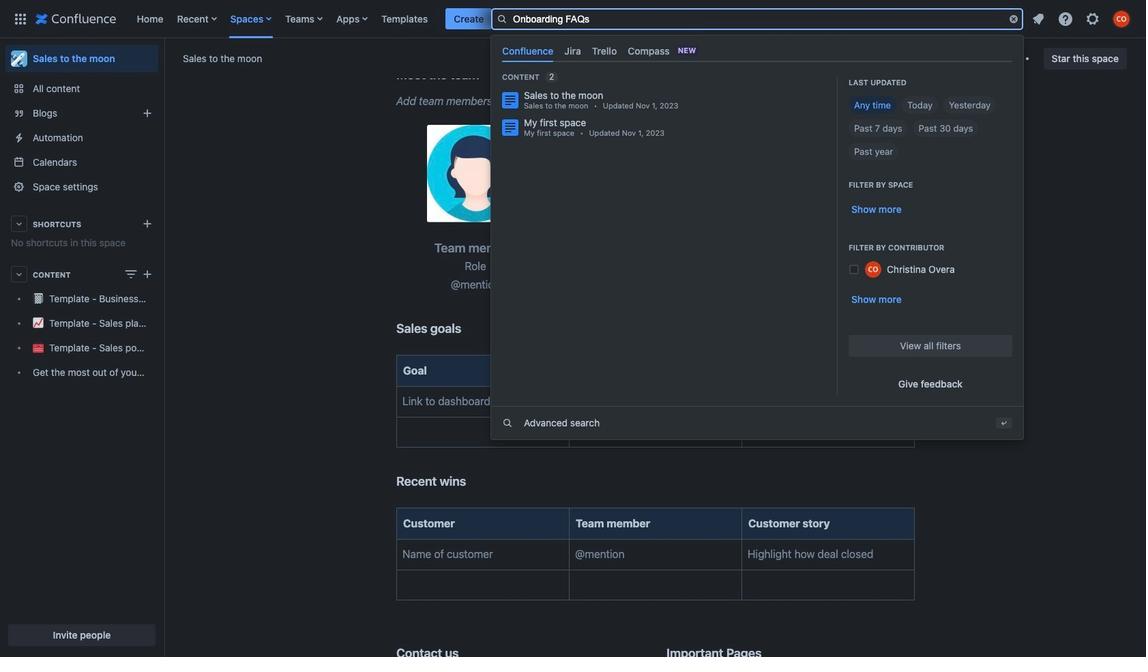 Task type: describe. For each thing, give the bounding box(es) containing it.
tree inside space element
[[5, 287, 158, 385]]

2 vertical spatial copy image
[[457, 644, 474, 657]]

list for premium icon
[[1026, 6, 1138, 31]]

global element
[[8, 0, 789, 38]]

list item inside 'global' element
[[446, 8, 492, 30]]

add shortcut image
[[139, 216, 156, 232]]

0 vertical spatial copy image
[[478, 66, 494, 82]]

edit this page image
[[871, 50, 887, 67]]

list for appswitcher icon
[[130, 0, 789, 38]]

copy link image
[[938, 50, 954, 67]]

0 horizontal spatial copy image
[[460, 320, 476, 337]]

help icon image
[[1058, 11, 1074, 27]]

advanced search image
[[502, 417, 513, 428]]

1 vertical spatial copy image
[[465, 473, 481, 490]]

premium image
[[809, 14, 820, 25]]

settings icon image
[[1085, 11, 1101, 27]]

create a blog image
[[139, 105, 156, 121]]



Task type: vqa. For each thing, say whether or not it's contained in the screenshot.
Your profile and settings icon
no



Task type: locate. For each thing, give the bounding box(es) containing it.
collapse sidebar image
[[149, 45, 179, 72]]

tab
[[497, 39, 559, 62], [559, 39, 587, 62], [587, 39, 622, 62]]

1 vertical spatial page image
[[502, 119, 519, 136]]

3 tab from the left
[[587, 39, 622, 62]]

Search Confluence field
[[491, 8, 1023, 30]]

2 page image from the top
[[502, 119, 519, 136]]

clear search session image
[[1008, 13, 1019, 24]]

create a page image
[[139, 266, 156, 282]]

tab list
[[497, 39, 1018, 62]]

1 vertical spatial copy image
[[760, 644, 777, 657]]

angie.svg image
[[427, 125, 524, 222]]

list item
[[446, 8, 492, 30]]

page image
[[502, 92, 519, 108], [502, 119, 519, 136]]

1 page image from the top
[[502, 92, 519, 108]]

0 vertical spatial page image
[[502, 92, 519, 108]]

more actions image
[[1014, 50, 1031, 67]]

1 tab from the left
[[497, 39, 559, 62]]

None search field
[[491, 8, 1023, 30]]

copy image
[[478, 66, 494, 82], [465, 473, 481, 490], [457, 644, 474, 657]]

copy image
[[460, 320, 476, 337], [760, 644, 777, 657]]

notification icon image
[[1030, 11, 1047, 27]]

tree
[[5, 287, 158, 385]]

space element
[[0, 38, 164, 657]]

confluence image
[[35, 11, 116, 27], [35, 11, 116, 27]]

0 horizontal spatial list
[[130, 0, 789, 38]]

search image
[[497, 13, 508, 24]]

banner
[[0, 0, 1146, 439]]

0 vertical spatial copy image
[[460, 320, 476, 337]]

appswitcher icon image
[[12, 11, 29, 27]]

last updated option group
[[849, 96, 1013, 160]]

list
[[130, 0, 789, 38], [1026, 6, 1138, 31]]

1 horizontal spatial copy image
[[760, 644, 777, 657]]

change view image
[[123, 266, 139, 282]]

2 tab from the left
[[559, 39, 587, 62]]

1 horizontal spatial list
[[1026, 6, 1138, 31]]



